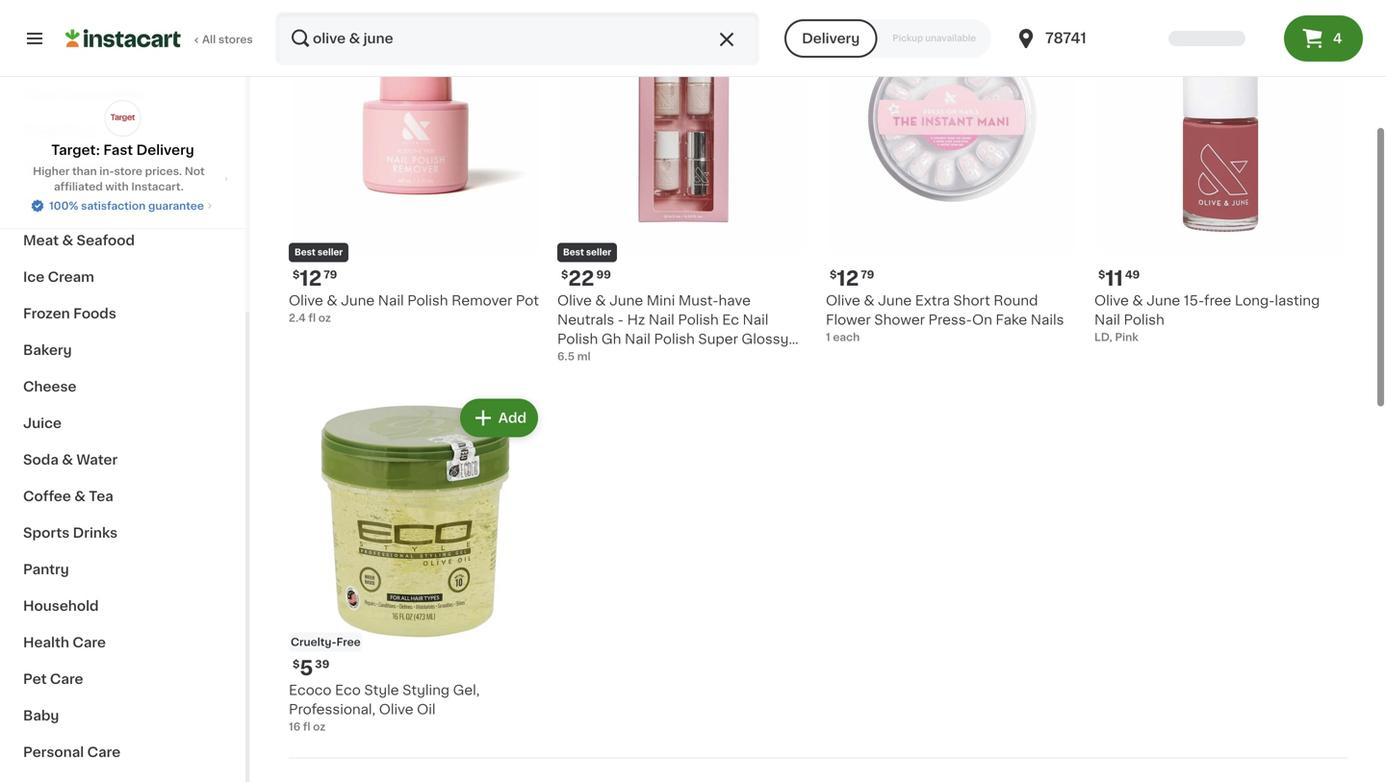 Task type: locate. For each thing, give the bounding box(es) containing it.
seller
[[318, 248, 343, 257], [586, 248, 611, 257]]

olive up neutrals
[[557, 294, 592, 308]]

& inside olive & june 15-free long-lasting nail polish ld, pink
[[1132, 294, 1143, 308]]

best inside "product" group
[[563, 248, 584, 257]]

press-
[[928, 313, 972, 327]]

& for olive & june extra short round flower shower press-on fake nails 1 each
[[864, 294, 875, 308]]

& for meat & seafood
[[62, 234, 73, 247]]

& inside olive & june mini must-have neutrals - hz nail polish ec nail polish gh nail polish super glossy top coat
[[595, 294, 606, 308]]

oz right 2.4
[[318, 313, 331, 323]]

june inside olive & june nail polish remover pot 2.4 fl oz
[[341, 294, 375, 308]]

1 june from the left
[[341, 294, 375, 308]]

have
[[719, 294, 751, 308]]

delivery up "prices."
[[136, 143, 194, 157]]

bakery
[[23, 344, 72, 357]]

best seller inside "product" group
[[563, 248, 611, 257]]

fl inside olive & june nail polish remover pot 2.4 fl oz
[[308, 313, 316, 323]]

olive & june mini must-have neutrals - hz nail polish ec nail polish gh nail polish super glossy top coat
[[557, 294, 789, 365]]

polish down the must-
[[678, 313, 719, 327]]

fresh up dairy
[[23, 124, 62, 138]]

1 horizontal spatial $ 12 79
[[830, 269, 874, 289]]

2 horizontal spatial add button
[[1267, 11, 1342, 46]]

polish left remover
[[407, 294, 448, 308]]

short
[[953, 294, 990, 308]]

personal care
[[23, 746, 120, 759]]

fresh up fresh fruit
[[23, 88, 62, 101]]

oz inside ecoco eco style styling gel, professional, olive oil 16 fl oz
[[313, 722, 326, 732]]

juice
[[23, 417, 62, 430]]

$ inside $ 22 99
[[561, 270, 568, 280]]

1 seller from the left
[[318, 248, 343, 257]]

0 vertical spatial care
[[73, 636, 106, 650]]

nail left remover
[[378, 294, 404, 308]]

fresh inside fresh fruit link
[[23, 124, 62, 138]]

fl right 16
[[303, 722, 310, 732]]

2 fresh from the top
[[23, 124, 62, 138]]

1 vertical spatial care
[[50, 673, 83, 686]]

olive inside olive & june 15-free long-lasting nail polish ld, pink
[[1094, 294, 1129, 308]]

$ inside $ 11 49
[[1098, 270, 1105, 280]]

fresh for fresh fruit
[[23, 124, 62, 138]]

care down baby link at the left bottom of page
[[87, 746, 120, 759]]

1 horizontal spatial add button
[[999, 11, 1073, 46]]

2.4
[[289, 313, 306, 323]]

hz
[[627, 313, 645, 327]]

ecoco eco style styling gel, professional, olive oil 16 fl oz
[[289, 684, 480, 732]]

1 $ 12 79 from the left
[[293, 269, 337, 289]]

target: fast delivery link
[[51, 100, 194, 160]]

june inside olive & june 15-free long-lasting nail polish ld, pink
[[1147, 294, 1180, 308]]

79 for shower
[[861, 270, 874, 280]]

1 horizontal spatial 79
[[861, 270, 874, 280]]

fl inside ecoco eco style styling gel, professional, olive oil 16 fl oz
[[303, 722, 310, 732]]

add
[[714, 22, 742, 35], [1035, 22, 1064, 35], [1304, 22, 1332, 35], [498, 411, 527, 425]]

2 $ 12 79 from the left
[[830, 269, 874, 289]]

fresh
[[23, 88, 62, 101], [23, 124, 62, 138]]

ice cream
[[23, 270, 94, 284]]

target: fast delivery logo image
[[104, 100, 141, 137]]

pink
[[1115, 332, 1139, 343]]

fresh for fresh vegetables
[[23, 88, 62, 101]]

must-
[[678, 294, 719, 308]]

1 horizontal spatial seller
[[586, 248, 611, 257]]

care right health
[[73, 636, 106, 650]]

0 horizontal spatial delivery
[[136, 143, 194, 157]]

$ up flower
[[830, 270, 837, 280]]

1 horizontal spatial 12
[[837, 269, 859, 289]]

baby
[[23, 709, 59, 723]]

all stores
[[202, 34, 253, 45]]

nail inside olive & june nail polish remover pot 2.4 fl oz
[[378, 294, 404, 308]]

39
[[315, 659, 329, 670]]

add to cart
[[714, 22, 791, 35]]

1 horizontal spatial best seller
[[563, 248, 611, 257]]

seafood
[[77, 234, 135, 247]]

0 vertical spatial delivery
[[802, 32, 860, 45]]

& inside olive & june extra short round flower shower press-on fake nails 1 each
[[864, 294, 875, 308]]

0 horizontal spatial 79
[[324, 270, 337, 280]]

1 vertical spatial oz
[[313, 722, 326, 732]]

fl
[[308, 313, 316, 323], [303, 722, 310, 732]]

nail down mini
[[649, 313, 675, 327]]

olive
[[289, 294, 323, 308], [557, 294, 592, 308], [826, 294, 860, 308], [1094, 294, 1129, 308], [379, 703, 413, 717]]

ld,
[[1094, 332, 1112, 343]]

79 up flower
[[861, 270, 874, 280]]

best up "22"
[[563, 248, 584, 257]]

1
[[826, 332, 830, 343]]

2 12 from the left
[[837, 269, 859, 289]]

12 up 2.4
[[300, 269, 322, 289]]

olive down 11
[[1094, 294, 1129, 308]]

add button
[[999, 11, 1073, 46], [1267, 11, 1342, 46], [462, 401, 536, 436]]

$ 12 79 up 2.4
[[293, 269, 337, 289]]

product group containing 11
[[1094, 5, 1348, 345]]

ec
[[722, 313, 739, 327]]

0 horizontal spatial best
[[295, 248, 316, 257]]

ecoco
[[289, 684, 332, 697]]

olive & june 15-free long-lasting nail polish ld, pink
[[1094, 294, 1320, 343]]

tea
[[89, 490, 113, 503]]

coat
[[586, 352, 619, 365]]

health care
[[23, 636, 106, 650]]

bakery link
[[12, 332, 234, 369]]

&
[[64, 161, 75, 174], [77, 197, 88, 211], [62, 234, 73, 247], [327, 294, 337, 308], [595, 294, 606, 308], [864, 294, 875, 308], [1132, 294, 1143, 308], [62, 453, 73, 467], [74, 490, 86, 503]]

oz inside olive & june nail polish remover pot 2.4 fl oz
[[318, 313, 331, 323]]

product group containing 22
[[557, 5, 810, 365]]

0 horizontal spatial $ 12 79
[[293, 269, 337, 289]]

1 best from the left
[[295, 248, 316, 257]]

dairy & eggs link
[[12, 149, 234, 186]]

& for soda & water
[[62, 453, 73, 467]]

olive inside ecoco eco style styling gel, professional, olive oil 16 fl oz
[[379, 703, 413, 717]]

2 seller from the left
[[586, 248, 611, 257]]

olive inside olive & june extra short round flower shower press-on fake nails 1 each
[[826, 294, 860, 308]]

3 june from the left
[[878, 294, 912, 308]]

super
[[698, 333, 738, 346]]

polish down mini
[[654, 333, 695, 346]]

pantry
[[23, 563, 69, 577]]

11
[[1105, 269, 1123, 289]]

meat & seafood
[[23, 234, 135, 247]]

olive down 'style'
[[379, 703, 413, 717]]

& for dairy & eggs
[[64, 161, 75, 174]]

all stores link
[[65, 12, 254, 65]]

best seller
[[295, 248, 343, 257], [563, 248, 611, 257]]

fresh inside fresh vegetables link
[[23, 88, 62, 101]]

pet care
[[23, 673, 83, 686]]

$ 12 79 for olive & june nail polish remover pot
[[293, 269, 337, 289]]

79 up olive & june nail polish remover pot 2.4 fl oz
[[324, 270, 337, 280]]

each
[[833, 332, 860, 343]]

4 june from the left
[[1147, 294, 1180, 308]]

cheese link
[[12, 369, 234, 405]]

0 vertical spatial fl
[[308, 313, 316, 323]]

cruelty-free
[[291, 637, 361, 648]]

$ left 39
[[293, 659, 300, 670]]

ml
[[577, 351, 591, 362]]

june inside olive & june mini must-have neutrals - hz nail polish ec nail polish gh nail polish super glossy top coat
[[609, 294, 643, 308]]

0 horizontal spatial add button
[[462, 401, 536, 436]]

nail inside olive & june 15-free long-lasting nail polish ld, pink
[[1094, 313, 1120, 327]]

long-
[[1235, 294, 1275, 308]]

ice
[[23, 270, 45, 284]]

care right the pet
[[50, 673, 83, 686]]

best seller up $ 22 99
[[563, 248, 611, 257]]

oz down professional,
[[313, 722, 326, 732]]

$ left "49" at right
[[1098, 270, 1105, 280]]

1 fresh from the top
[[23, 88, 62, 101]]

seller for 22
[[586, 248, 611, 257]]

6.5
[[557, 351, 575, 362]]

$ for olive & june nail polish remover pot
[[293, 270, 300, 280]]

top
[[557, 352, 582, 365]]

2 best from the left
[[563, 248, 584, 257]]

1 horizontal spatial best
[[563, 248, 584, 257]]

2 vertical spatial care
[[87, 746, 120, 759]]

$ 12 79 for olive & june extra short round flower shower press-on fake nails
[[830, 269, 874, 289]]

1 horizontal spatial delivery
[[802, 32, 860, 45]]

snacks & candy
[[23, 197, 137, 211]]

1 vertical spatial fl
[[303, 722, 310, 732]]

june inside olive & june extra short round flower shower press-on fake nails 1 each
[[878, 294, 912, 308]]

fl right 2.4
[[308, 313, 316, 323]]

1 79 from the left
[[324, 270, 337, 280]]

care for health care
[[73, 636, 106, 650]]

2 june from the left
[[609, 294, 643, 308]]

olive inside olive & june nail polish remover pot 2.4 fl oz
[[289, 294, 323, 308]]

0 vertical spatial oz
[[318, 313, 331, 323]]

oz
[[318, 313, 331, 323], [313, 722, 326, 732]]

olive for olive & june 15-free long-lasting nail polish ld, pink
[[1094, 294, 1129, 308]]

coffee & tea link
[[12, 478, 234, 515]]

$ left 99
[[561, 270, 568, 280]]

2 79 from the left
[[861, 270, 874, 280]]

$ 12 79
[[293, 269, 337, 289], [830, 269, 874, 289]]

best up 2.4
[[295, 248, 316, 257]]

cheese
[[23, 380, 76, 394]]

store
[[114, 166, 142, 177]]

olive inside olive & june mini must-have neutrals - hz nail polish ec nail polish gh nail polish super glossy top coat
[[557, 294, 592, 308]]

polish up pink
[[1124, 313, 1164, 327]]

0 horizontal spatial 12
[[300, 269, 322, 289]]

best seller for 12
[[295, 248, 343, 257]]

1 best seller from the left
[[295, 248, 343, 257]]

1 vertical spatial fresh
[[23, 124, 62, 138]]

fresh fruit link
[[12, 113, 234, 149]]

add for 5
[[498, 411, 527, 425]]

add button for 12
[[999, 11, 1073, 46]]

add button for 5
[[462, 401, 536, 436]]

olive up flower
[[826, 294, 860, 308]]

None search field
[[275, 12, 760, 65]]

delivery right cart at right
[[802, 32, 860, 45]]

sports drinks
[[23, 527, 118, 540]]

product group
[[289, 5, 542, 326], [557, 5, 810, 365], [826, 5, 1079, 345], [1094, 5, 1348, 345], [289, 395, 542, 735]]

flower
[[826, 313, 871, 327]]

12 up flower
[[837, 269, 859, 289]]

add for 11
[[1304, 22, 1332, 35]]

sports drinks link
[[12, 515, 234, 552]]

& inside olive & june nail polish remover pot 2.4 fl oz
[[327, 294, 337, 308]]

$ inside $ 5 39
[[293, 659, 300, 670]]

0 vertical spatial fresh
[[23, 88, 62, 101]]

$ up 2.4
[[293, 270, 300, 280]]

prices.
[[145, 166, 182, 177]]

glossy
[[742, 333, 789, 346]]

nail up ld,
[[1094, 313, 1120, 327]]

best seller up 2.4
[[295, 248, 343, 257]]

0 horizontal spatial seller
[[318, 248, 343, 257]]

olive up 2.4
[[289, 294, 323, 308]]

0 horizontal spatial best seller
[[295, 248, 343, 257]]

stores
[[218, 34, 253, 45]]

1 vertical spatial delivery
[[136, 143, 194, 157]]

higher
[[33, 166, 70, 177]]

1 12 from the left
[[300, 269, 322, 289]]

candy
[[91, 197, 137, 211]]

affiliated
[[54, 181, 103, 192]]

$ 12 79 up flower
[[830, 269, 874, 289]]

99
[[596, 270, 611, 280]]

& inside 'link'
[[74, 490, 86, 503]]

2 best seller from the left
[[563, 248, 611, 257]]

oil
[[417, 703, 436, 717]]

baby link
[[12, 698, 234, 734]]

78741 button
[[1015, 12, 1130, 65]]



Task type: describe. For each thing, give the bounding box(es) containing it.
ice cream link
[[12, 259, 234, 296]]

olive for olive & june nail polish remover pot 2.4 fl oz
[[289, 294, 323, 308]]

olive for olive & june extra short round flower shower press-on fake nails 1 each
[[826, 294, 860, 308]]

nail down hz
[[625, 333, 651, 346]]

soda
[[23, 453, 59, 467]]

eggs
[[78, 161, 113, 174]]

best seller for 22
[[563, 248, 611, 257]]

coffee
[[23, 490, 71, 503]]

fresh fruit
[[23, 124, 97, 138]]

june for nail
[[341, 294, 375, 308]]

juice link
[[12, 405, 234, 442]]

guarantee
[[148, 201, 204, 211]]

style
[[364, 684, 399, 697]]

soda & water link
[[12, 442, 234, 478]]

mini
[[647, 294, 675, 308]]

& for coffee & tea
[[74, 490, 86, 503]]

health care link
[[12, 625, 234, 661]]

free
[[1204, 294, 1231, 308]]

june for extra
[[878, 294, 912, 308]]

gel,
[[453, 684, 480, 697]]

& for olive & june 15-free long-lasting nail polish ld, pink
[[1132, 294, 1143, 308]]

78741
[[1045, 31, 1087, 45]]

cart
[[763, 22, 791, 35]]

16
[[289, 722, 300, 732]]

polish inside olive & june nail polish remover pot 2.4 fl oz
[[407, 294, 448, 308]]

& for olive & june nail polish remover pot 2.4 fl oz
[[327, 294, 337, 308]]

79 for 2.4
[[324, 270, 337, 280]]

snacks
[[23, 197, 73, 211]]

vegetables
[[65, 88, 143, 101]]

care for personal care
[[87, 746, 120, 759]]

care for pet care
[[50, 673, 83, 686]]

june for 15-
[[1147, 294, 1180, 308]]

add button for 11
[[1267, 11, 1342, 46]]

sports
[[23, 527, 70, 540]]

meat
[[23, 234, 59, 247]]

$ for olive & june 15-free long-lasting nail polish
[[1098, 270, 1105, 280]]

dairy & eggs
[[23, 161, 113, 174]]

6.5 ml
[[557, 351, 591, 362]]

polish up 6.5 ml
[[557, 333, 598, 346]]

delivery button
[[785, 19, 877, 58]]

frozen foods
[[23, 307, 116, 321]]

cream
[[48, 270, 94, 284]]

with
[[105, 181, 129, 192]]

12 for olive & june nail polish remover pot
[[300, 269, 322, 289]]

pet care link
[[12, 661, 234, 698]]

product group containing 5
[[289, 395, 542, 735]]

water
[[76, 453, 118, 467]]

4 button
[[1284, 15, 1363, 62]]

professional,
[[289, 703, 376, 717]]

best for 22
[[563, 248, 584, 257]]

delivery inside button
[[802, 32, 860, 45]]

fruit
[[65, 124, 97, 138]]

cruelty-
[[291, 637, 336, 648]]

pantry link
[[12, 552, 234, 588]]

than
[[72, 166, 97, 177]]

fresh vegetables link
[[12, 76, 234, 113]]

to
[[745, 22, 760, 35]]

not
[[185, 166, 205, 177]]

target:
[[51, 143, 100, 157]]

frozen foods link
[[12, 296, 234, 332]]

100% satisfaction guarantee button
[[30, 194, 216, 214]]

$ for olive & june extra short round flower shower press-on fake nails
[[830, 270, 837, 280]]

higher than in-store prices. not affiliated with instacart.
[[33, 166, 205, 192]]

instacart logo image
[[65, 27, 181, 50]]

household
[[23, 600, 99, 613]]

soda & water
[[23, 453, 118, 467]]

satisfaction
[[81, 201, 146, 211]]

$ for olive & june mini must-have neutrals - hz nail polish ec nail polish gh nail polish super glossy top coat
[[561, 270, 568, 280]]

12 for olive & june extra short round flower shower press-on fake nails
[[837, 269, 859, 289]]

$ 11 49
[[1098, 269, 1140, 289]]

nail up the glossy
[[743, 313, 769, 327]]

higher than in-store prices. not affiliated with instacart. link
[[15, 164, 230, 194]]

olive & june nail polish remover pot 2.4 fl oz
[[289, 294, 539, 323]]

15-
[[1184, 294, 1204, 308]]

eco
[[335, 684, 361, 697]]

polish inside olive & june 15-free long-lasting nail polish ld, pink
[[1124, 313, 1164, 327]]

100% satisfaction guarantee
[[49, 201, 204, 211]]

$ for ecoco eco style styling gel, professional, olive oil
[[293, 659, 300, 670]]

nails
[[1031, 313, 1064, 327]]

styling
[[402, 684, 450, 697]]

all
[[202, 34, 216, 45]]

4
[[1333, 32, 1342, 45]]

fast
[[103, 143, 133, 157]]

coffee & tea
[[23, 490, 113, 503]]

lasting
[[1275, 294, 1320, 308]]

$ 22 99
[[561, 269, 611, 289]]

household link
[[12, 588, 234, 625]]

best for 12
[[295, 248, 316, 257]]

49
[[1125, 270, 1140, 280]]

meat & seafood link
[[12, 222, 234, 259]]

& for snacks & candy
[[77, 197, 88, 211]]

personal
[[23, 746, 84, 759]]

add for 12
[[1035, 22, 1064, 35]]

add to cart button
[[673, 11, 805, 46]]

seller for 12
[[318, 248, 343, 257]]

frozen
[[23, 307, 70, 321]]

olive for olive & june mini must-have neutrals - hz nail polish ec nail polish gh nail polish super glossy top coat
[[557, 294, 592, 308]]

pot
[[516, 294, 539, 308]]

shower
[[874, 313, 925, 327]]

remover
[[452, 294, 512, 308]]

snacks & candy link
[[12, 186, 234, 222]]

free
[[336, 637, 361, 648]]

& for olive & june mini must-have neutrals - hz nail polish ec nail polish gh nail polish super glossy top coat
[[595, 294, 606, 308]]

june for mini
[[609, 294, 643, 308]]

service type group
[[785, 19, 991, 58]]

personal care link
[[12, 734, 234, 771]]

5
[[300, 658, 313, 679]]

Search field
[[277, 13, 758, 64]]

neutrals
[[557, 313, 614, 327]]



Task type: vqa. For each thing, say whether or not it's contained in the screenshot.
Many for 30
no



